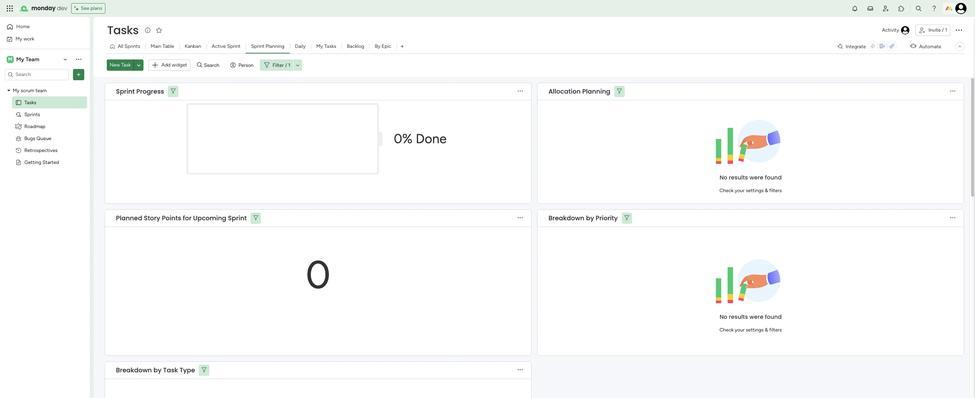 Task type: locate. For each thing, give the bounding box(es) containing it.
0 vertical spatial no
[[720, 174, 727, 182]]

sprint
[[227, 43, 241, 49], [251, 43, 264, 49], [116, 87, 135, 96], [228, 214, 247, 223]]

add widget button
[[148, 60, 190, 71]]

1 vertical spatial breakdown
[[116, 366, 152, 375]]

1 vertical spatial your
[[735, 327, 745, 333]]

progress
[[136, 87, 164, 96]]

no results were found
[[720, 174, 782, 182], [720, 313, 782, 321]]

2 public board image from the top
[[15, 159, 22, 166]]

by left priority
[[586, 214, 594, 223]]

planning up filter
[[266, 43, 284, 49]]

priority
[[596, 214, 618, 223]]

integrate
[[846, 44, 866, 50]]

no for breakdown by priority
[[720, 313, 727, 321]]

0 horizontal spatial by
[[154, 366, 162, 375]]

& for breakdown by priority
[[765, 327, 768, 333]]

your
[[735, 188, 745, 194], [735, 327, 745, 333]]

tasks up all
[[107, 22, 139, 38]]

1 your from the top
[[735, 188, 745, 194]]

points
[[162, 214, 181, 223]]

0 vertical spatial &
[[765, 188, 768, 194]]

tasks
[[107, 22, 139, 38], [324, 43, 336, 49], [24, 100, 36, 106]]

1 horizontal spatial sprints
[[124, 43, 140, 49]]

2 found from the top
[[765, 313, 782, 321]]

2 vertical spatial more dots image
[[518, 368, 523, 373]]

0 horizontal spatial 1
[[288, 62, 290, 68]]

daily
[[295, 43, 306, 49]]

0 vertical spatial public board image
[[15, 99, 22, 106]]

1 vertical spatial tasks
[[324, 43, 336, 49]]

workspace options image
[[75, 56, 82, 63]]

0 vertical spatial /
[[942, 27, 944, 33]]

all sprints button
[[107, 41, 145, 52]]

by epic button
[[370, 41, 397, 52]]

0 horizontal spatial /
[[285, 62, 287, 68]]

team
[[26, 56, 39, 63]]

new
[[110, 62, 120, 68]]

queue
[[37, 136, 51, 142]]

1 check your settings & filters from the top
[[720, 188, 782, 194]]

my inside the workspace selection element
[[16, 56, 24, 63]]

0 horizontal spatial sprints
[[24, 112, 40, 118]]

0 horizontal spatial breakdown
[[116, 366, 152, 375]]

2 results from the top
[[729, 313, 748, 321]]

planning for sprint planning
[[266, 43, 284, 49]]

1 vertical spatial found
[[765, 313, 782, 321]]

2 & from the top
[[765, 327, 768, 333]]

for
[[183, 214, 191, 223]]

epic
[[382, 43, 391, 49]]

/ right filter
[[285, 62, 287, 68]]

/ inside 'button'
[[942, 27, 944, 33]]

Tasks field
[[105, 22, 140, 38]]

1 vertical spatial check
[[720, 327, 734, 333]]

active
[[212, 43, 226, 49]]

team
[[35, 88, 47, 94]]

found
[[765, 174, 782, 182], [765, 313, 782, 321]]

public board image for tasks
[[15, 99, 22, 106]]

done
[[416, 131, 447, 147]]

1 filters from the top
[[769, 188, 782, 194]]

0 vertical spatial no results were found
[[720, 174, 782, 182]]

Search in workspace field
[[15, 71, 59, 79]]

monday dev
[[31, 4, 67, 12]]

settings for allocation planning
[[746, 188, 764, 194]]

upcoming
[[193, 214, 226, 223]]

1 vertical spatial sprints
[[24, 112, 40, 118]]

no results were found for allocation planning
[[720, 174, 782, 182]]

1 no from the top
[[720, 174, 727, 182]]

tasks down the my scrum team
[[24, 100, 36, 106]]

add view image
[[401, 44, 404, 49]]

0 vertical spatial by
[[586, 214, 594, 223]]

1 no results were found from the top
[[720, 174, 782, 182]]

1 left arrow down image
[[288, 62, 290, 68]]

2 no from the top
[[720, 313, 727, 321]]

v2 search image
[[197, 61, 202, 69]]

1 results from the top
[[729, 174, 748, 182]]

planning right 'allocation' on the right top of page
[[582, 87, 610, 96]]

allocation
[[549, 87, 581, 96]]

my scrum team
[[13, 88, 47, 94]]

new task button
[[107, 60, 134, 71]]

2 horizontal spatial tasks
[[324, 43, 336, 49]]

allocation planning
[[549, 87, 610, 96]]

1 public board image from the top
[[15, 99, 22, 106]]

tasks left backlog
[[324, 43, 336, 49]]

0 horizontal spatial task
[[121, 62, 131, 68]]

settings for breakdown by priority
[[746, 327, 764, 333]]

sprints up roadmap
[[24, 112, 40, 118]]

&
[[765, 188, 768, 194], [765, 327, 768, 333]]

results for allocation planning
[[729, 174, 748, 182]]

0 vertical spatial filters
[[769, 188, 782, 194]]

list box containing my scrum team
[[0, 83, 90, 264]]

more dots image for sprint progress
[[518, 89, 523, 94]]

1 vertical spatial were
[[750, 313, 764, 321]]

scrum
[[21, 88, 34, 94]]

select product image
[[6, 5, 13, 12]]

more dots image
[[518, 89, 523, 94], [951, 216, 955, 221], [518, 368, 523, 373]]

sprints inside the all sprints button
[[124, 43, 140, 49]]

1 vertical spatial more dots image
[[518, 216, 523, 221]]

show board description image
[[144, 27, 152, 34]]

planning inside 0 main content
[[582, 87, 610, 96]]

1 horizontal spatial by
[[586, 214, 594, 223]]

0 horizontal spatial tasks
[[24, 100, 36, 106]]

were for allocation planning
[[750, 174, 764, 182]]

invite / 1 button
[[916, 25, 951, 36]]

sprint right active
[[227, 43, 241, 49]]

autopilot image
[[910, 42, 916, 51]]

breakdown
[[549, 214, 584, 223], [116, 366, 152, 375]]

more dots image for breakdown by priority
[[951, 216, 955, 221]]

/
[[942, 27, 944, 33], [285, 62, 287, 68]]

0% done
[[394, 131, 447, 147]]

0 vertical spatial task
[[121, 62, 131, 68]]

1 vertical spatial filters
[[769, 327, 782, 333]]

bugs
[[24, 136, 35, 142]]

public board image for getting started
[[15, 159, 22, 166]]

invite members image
[[882, 5, 890, 12]]

1 for invite / 1
[[945, 27, 947, 33]]

0 vertical spatial more dots image
[[518, 89, 523, 94]]

dapulse integrations image
[[838, 44, 843, 49]]

by left the type
[[154, 366, 162, 375]]

2 settings from the top
[[746, 327, 764, 333]]

planned story points for upcoming sprint
[[116, 214, 247, 223]]

1 horizontal spatial task
[[163, 366, 178, 375]]

sprints inside list box
[[24, 112, 40, 118]]

check your settings & filters
[[720, 188, 782, 194], [720, 327, 782, 333]]

1 vertical spatial no
[[720, 313, 727, 321]]

0 vertical spatial check your settings & filters
[[720, 188, 782, 194]]

1 horizontal spatial breakdown
[[549, 214, 584, 223]]

active sprint button
[[206, 41, 246, 52]]

m
[[8, 56, 12, 62]]

sprint progress
[[116, 87, 164, 96]]

my inside button
[[16, 36, 22, 42]]

0 horizontal spatial planning
[[266, 43, 284, 49]]

my work button
[[4, 33, 76, 45]]

1 vertical spatial 1
[[288, 62, 290, 68]]

1 vertical spatial &
[[765, 327, 768, 333]]

getting started
[[24, 160, 59, 166]]

task inside 0 main content
[[163, 366, 178, 375]]

1 & from the top
[[765, 188, 768, 194]]

& for allocation planning
[[765, 188, 768, 194]]

my work
[[16, 36, 34, 42]]

getting
[[24, 160, 41, 166]]

your for breakdown by priority
[[735, 327, 745, 333]]

maria williams image
[[955, 3, 967, 14]]

0 vertical spatial 1
[[945, 27, 947, 33]]

public board image
[[15, 99, 22, 106], [15, 159, 22, 166]]

1 vertical spatial task
[[163, 366, 178, 375]]

my left work
[[16, 36, 22, 42]]

public board image down "scrum"
[[15, 99, 22, 106]]

1 vertical spatial settings
[[746, 327, 764, 333]]

v2 funnel image
[[171, 89, 176, 94], [617, 89, 622, 94], [253, 216, 258, 221], [625, 216, 629, 221], [202, 368, 207, 373]]

2 your from the top
[[735, 327, 745, 333]]

2 check your settings & filters from the top
[[720, 327, 782, 333]]

0 vertical spatial sprints
[[124, 43, 140, 49]]

more dots image
[[951, 89, 955, 94], [518, 216, 523, 221]]

breakdown for breakdown by priority
[[549, 214, 584, 223]]

results
[[729, 174, 748, 182], [729, 313, 748, 321]]

1 vertical spatial public board image
[[15, 159, 22, 166]]

breakdown by task type
[[116, 366, 195, 375]]

type
[[180, 366, 195, 375]]

1 vertical spatial results
[[729, 313, 748, 321]]

planning
[[266, 43, 284, 49], [582, 87, 610, 96]]

home
[[16, 24, 30, 30]]

0 vertical spatial were
[[750, 174, 764, 182]]

my inside button
[[316, 43, 323, 49]]

filters
[[769, 188, 782, 194], [769, 327, 782, 333]]

no results were found for breakdown by priority
[[720, 313, 782, 321]]

2 no results were found from the top
[[720, 313, 782, 321]]

2 were from the top
[[750, 313, 764, 321]]

0%
[[394, 131, 413, 147]]

public board image left getting
[[15, 159, 22, 166]]

by
[[586, 214, 594, 223], [154, 366, 162, 375]]

0 horizontal spatial more dots image
[[518, 216, 523, 221]]

0 vertical spatial check
[[720, 188, 734, 194]]

0 vertical spatial your
[[735, 188, 745, 194]]

0 vertical spatial settings
[[746, 188, 764, 194]]

0 vertical spatial results
[[729, 174, 748, 182]]

1 found from the top
[[765, 174, 782, 182]]

0 vertical spatial planning
[[266, 43, 284, 49]]

option
[[0, 84, 90, 86]]

planning inside sprint planning button
[[266, 43, 284, 49]]

dapulse drag handle 3 image
[[109, 216, 112, 221]]

search everything image
[[915, 5, 922, 12]]

activity
[[882, 27, 899, 33]]

list box
[[0, 83, 90, 264]]

/ right invite
[[942, 27, 944, 33]]

my for my team
[[16, 56, 24, 63]]

my right workspace icon
[[16, 56, 24, 63]]

0 vertical spatial tasks
[[107, 22, 139, 38]]

1 inside 'button'
[[945, 27, 947, 33]]

0 vertical spatial found
[[765, 174, 782, 182]]

task left the type
[[163, 366, 178, 375]]

2 vertical spatial tasks
[[24, 100, 36, 106]]

2 check from the top
[[720, 327, 734, 333]]

sprint inside "button"
[[227, 43, 241, 49]]

tasks inside list box
[[24, 100, 36, 106]]

my
[[16, 36, 22, 42], [316, 43, 323, 49], [16, 56, 24, 63], [13, 88, 19, 94]]

1 check from the top
[[720, 188, 734, 194]]

1 vertical spatial check your settings & filters
[[720, 327, 782, 333]]

1 vertical spatial by
[[154, 366, 162, 375]]

all
[[118, 43, 123, 49]]

1 for filter / 1
[[288, 62, 290, 68]]

1 horizontal spatial more dots image
[[951, 89, 955, 94]]

sprints right all
[[124, 43, 140, 49]]

my right "daily"
[[316, 43, 323, 49]]

1 settings from the top
[[746, 188, 764, 194]]

table
[[163, 43, 174, 49]]

were
[[750, 174, 764, 182], [750, 313, 764, 321]]

task right new
[[121, 62, 131, 68]]

0 vertical spatial more dots image
[[951, 89, 955, 94]]

1 vertical spatial planning
[[582, 87, 610, 96]]

settings
[[746, 188, 764, 194], [746, 327, 764, 333]]

see plans
[[81, 5, 102, 11]]

0 vertical spatial breakdown
[[549, 214, 584, 223]]

my right caret down icon
[[13, 88, 19, 94]]

v2 funnel image for breakdown by priority
[[625, 216, 629, 221]]

1 horizontal spatial /
[[942, 27, 944, 33]]

2 filters from the top
[[769, 327, 782, 333]]

check
[[720, 188, 734, 194], [720, 327, 734, 333]]

my inside list box
[[13, 88, 19, 94]]

v2 funnel image for breakdown by task type
[[202, 368, 207, 373]]

sprint up person
[[251, 43, 264, 49]]

1 were from the top
[[750, 174, 764, 182]]

no
[[720, 174, 727, 182], [720, 313, 727, 321]]

1 right invite
[[945, 27, 947, 33]]

1 vertical spatial /
[[285, 62, 287, 68]]

1
[[945, 27, 947, 33], [288, 62, 290, 68]]

kanban
[[185, 43, 201, 49]]

see
[[81, 5, 89, 11]]

1 horizontal spatial planning
[[582, 87, 610, 96]]

1 vertical spatial no results were found
[[720, 313, 782, 321]]

1 horizontal spatial 1
[[945, 27, 947, 33]]

planning for allocation planning
[[582, 87, 610, 96]]

1 vertical spatial more dots image
[[951, 216, 955, 221]]



Task type: vqa. For each thing, say whether or not it's contained in the screenshot.
Queue
yes



Task type: describe. For each thing, give the bounding box(es) containing it.
backlog
[[347, 43, 364, 49]]

main table
[[151, 43, 174, 49]]

0
[[306, 252, 331, 299]]

0 main content
[[93, 77, 975, 399]]

kanban button
[[179, 41, 206, 52]]

active sprint
[[212, 43, 241, 49]]

filter / 1
[[273, 62, 290, 68]]

were for breakdown by priority
[[750, 313, 764, 321]]

more dots image for 0
[[518, 216, 523, 221]]

my tasks button
[[311, 41, 342, 52]]

sprint planning
[[251, 43, 284, 49]]

help image
[[931, 5, 938, 12]]

task inside button
[[121, 62, 131, 68]]

work
[[24, 36, 34, 42]]

check for breakdown by priority
[[720, 327, 734, 333]]

my for my tasks
[[316, 43, 323, 49]]

filters for breakdown by priority
[[769, 327, 782, 333]]

backlog button
[[342, 41, 370, 52]]

apps image
[[898, 5, 905, 12]]

widget
[[172, 62, 187, 68]]

bugs queue
[[24, 136, 51, 142]]

options image
[[955, 26, 963, 34]]

breakdown for breakdown by task type
[[116, 366, 152, 375]]

found for breakdown by priority
[[765, 313, 782, 321]]

sprint planning button
[[246, 41, 290, 52]]

caret down image
[[7, 88, 10, 93]]

options image
[[75, 71, 82, 78]]

sprint inside button
[[251, 43, 264, 49]]

1 horizontal spatial tasks
[[107, 22, 139, 38]]

sprint right upcoming
[[228, 214, 247, 223]]

/ for invite
[[942, 27, 944, 33]]

by epic
[[375, 43, 391, 49]]

check your settings & filters for allocation planning
[[720, 188, 782, 194]]

activity button
[[879, 25, 913, 36]]

filter
[[273, 62, 284, 68]]

invite
[[929, 27, 941, 33]]

no for allocation planning
[[720, 174, 727, 182]]

main table button
[[145, 41, 179, 52]]

v2 funnel image for planned story points for upcoming sprint
[[253, 216, 258, 221]]

my tasks
[[316, 43, 336, 49]]

sprint right dapulse drag handle 3 image at the left top of page
[[116, 87, 135, 96]]

retrospectives
[[24, 148, 58, 154]]

check your settings & filters for breakdown by priority
[[720, 327, 782, 333]]

check for allocation planning
[[720, 188, 734, 194]]

inbox image
[[867, 5, 874, 12]]

more dots image for no results were found
[[951, 89, 955, 94]]

daily button
[[290, 41, 311, 52]]

dev
[[57, 4, 67, 12]]

by for task
[[154, 366, 162, 375]]

plans
[[91, 5, 102, 11]]

my for my scrum team
[[13, 88, 19, 94]]

all sprints
[[118, 43, 140, 49]]

roadmap
[[24, 124, 45, 130]]

by
[[375, 43, 380, 49]]

planned
[[116, 214, 142, 223]]

dapulse drag handle 3 image
[[109, 89, 112, 94]]

workspace selection element
[[7, 55, 40, 64]]

tasks inside button
[[324, 43, 336, 49]]

person button
[[227, 60, 258, 71]]

my team
[[16, 56, 39, 63]]

results for breakdown by priority
[[729, 313, 748, 321]]

home button
[[4, 21, 76, 32]]

started
[[43, 160, 59, 166]]

more dots image for breakdown by task type
[[518, 368, 523, 373]]

add
[[161, 62, 171, 68]]

monday
[[31, 4, 56, 12]]

notifications image
[[851, 5, 859, 12]]

see plans button
[[71, 3, 105, 14]]

your for allocation planning
[[735, 188, 745, 194]]

main
[[151, 43, 161, 49]]

workspace image
[[7, 56, 14, 63]]

/ for filter
[[285, 62, 287, 68]]

by for priority
[[586, 214, 594, 223]]

filters for allocation planning
[[769, 188, 782, 194]]

collapse board header image
[[957, 44, 963, 49]]

my for my work
[[16, 36, 22, 42]]

v2 funnel image for sprint progress
[[171, 89, 176, 94]]

breakdown by priority
[[549, 214, 618, 223]]

add to favorites image
[[156, 27, 163, 34]]

story
[[144, 214, 160, 223]]

automate
[[919, 44, 941, 50]]

found for allocation planning
[[765, 174, 782, 182]]

new task
[[110, 62, 131, 68]]

Search field
[[202, 60, 223, 70]]

v2 funnel image for allocation planning
[[617, 89, 622, 94]]

invite / 1
[[929, 27, 947, 33]]

person
[[239, 62, 254, 68]]

add widget
[[161, 62, 187, 68]]

arrow down image
[[294, 61, 302, 70]]

angle down image
[[137, 63, 140, 68]]



